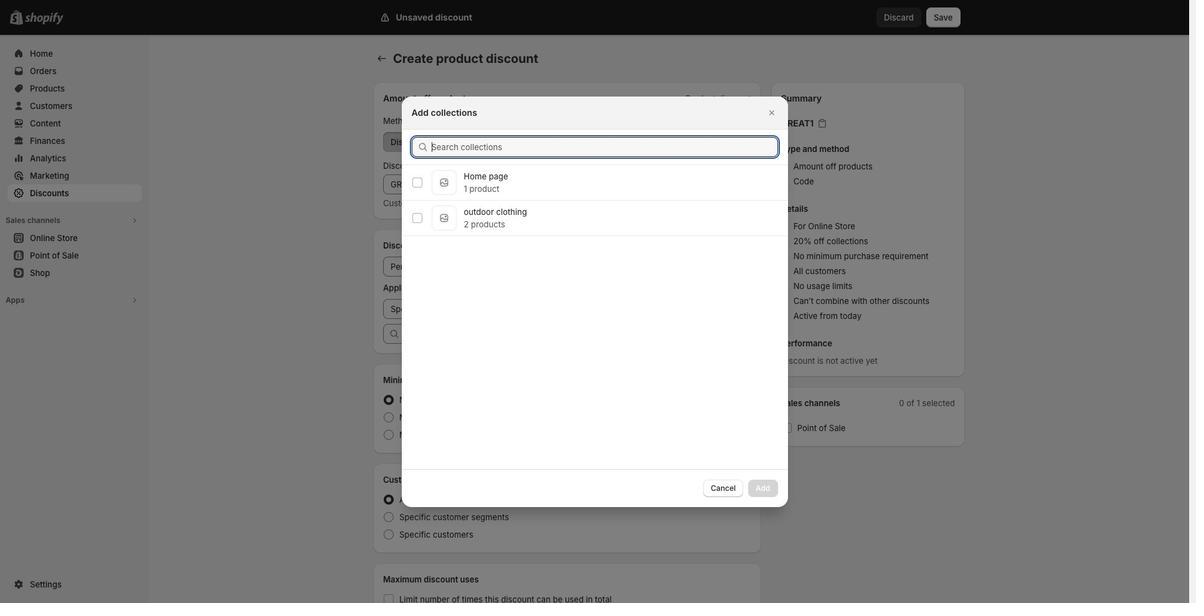 Task type: vqa. For each thing, say whether or not it's contained in the screenshot.
text box
no



Task type: locate. For each thing, give the bounding box(es) containing it.
dialog
[[0, 96, 1190, 507]]



Task type: describe. For each thing, give the bounding box(es) containing it.
shopify image
[[25, 12, 64, 25]]

Search collections text field
[[432, 137, 778, 157]]



